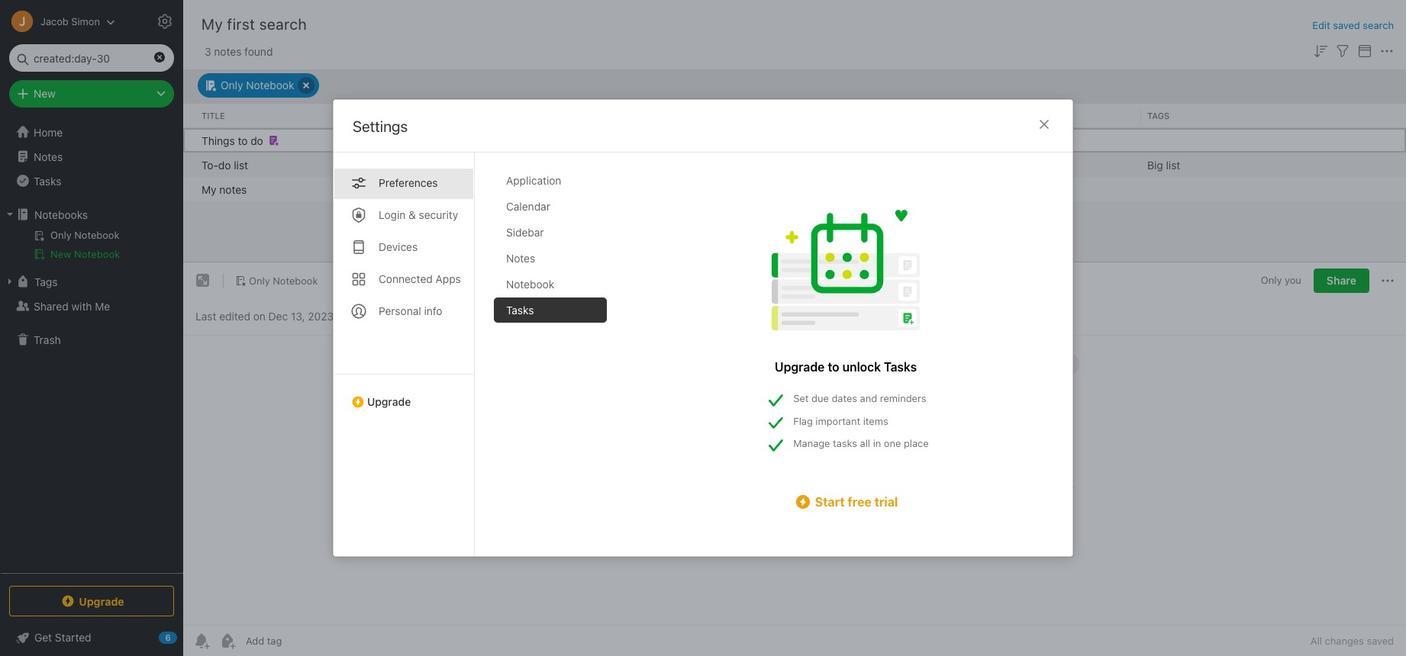 Task type: vqa. For each thing, say whether or not it's contained in the screenshot.
tab list
yes



Task type: locate. For each thing, give the bounding box(es) containing it.
1 vertical spatial my
[[202, 182, 216, 195]]

1 horizontal spatial list
[[1166, 158, 1180, 171]]

do inside button
[[251, 134, 263, 147]]

2 vertical spatial tasks
[[884, 360, 917, 374]]

0 vertical spatial tasks
[[34, 174, 61, 187]]

1 row group from the top
[[183, 103, 1406, 128]]

0 vertical spatial settings
[[192, 15, 232, 27]]

changes
[[1325, 635, 1364, 647]]

notebook inside notebook "tab"
[[506, 278, 554, 291]]

place
[[904, 437, 929, 450]]

upgrade to unlock tasks
[[775, 360, 917, 374]]

tasks up notebooks
[[34, 174, 61, 187]]

None search field
[[20, 44, 163, 72]]

only notebook for only notebook "button" within note window element
[[249, 274, 318, 287]]

2 my from the top
[[202, 182, 216, 195]]

notes
[[214, 45, 242, 58], [219, 182, 247, 195]]

1 horizontal spatial search
[[1363, 19, 1394, 31]]

0 horizontal spatial notes
[[34, 150, 63, 163]]

1 vertical spatial upgrade button
[[9, 586, 174, 617]]

0 horizontal spatial tags
[[34, 275, 58, 288]]

1 vertical spatial notes
[[219, 182, 247, 195]]

settings
[[192, 15, 232, 27], [353, 118, 408, 135]]

only down 3 notes found
[[221, 79, 243, 92]]

list
[[234, 158, 248, 171], [1166, 158, 1180, 171]]

big list
[[1147, 158, 1180, 171]]

1 vertical spatial saved
[[1367, 635, 1394, 647]]

note window element
[[183, 263, 1406, 656]]

tasks tab
[[494, 298, 607, 323]]

tags button
[[0, 269, 182, 294]]

new up home at left
[[34, 87, 56, 100]]

0 vertical spatial only notebook
[[221, 79, 294, 92]]

one
[[884, 437, 901, 450]]

search up the found
[[259, 15, 307, 33]]

new notebook
[[50, 248, 120, 260]]

shared with me link
[[0, 294, 182, 318]]

saved inside note window element
[[1367, 635, 1394, 647]]

1 horizontal spatial tasks
[[506, 304, 534, 317]]

sidebar tab
[[494, 220, 607, 245]]

only notebook
[[221, 79, 294, 92], [249, 274, 318, 287]]

0 vertical spatial to
[[238, 134, 248, 147]]

0 horizontal spatial list
[[234, 158, 248, 171]]

1 horizontal spatial tab list
[[494, 168, 619, 556]]

trash link
[[0, 327, 182, 352]]

2 row group from the top
[[183, 128, 1406, 201]]

column header inside row group
[[884, 109, 1135, 122]]

saved right changes
[[1367, 635, 1394, 647]]

to left unlock
[[828, 360, 839, 374]]

1 vertical spatial notes
[[506, 252, 535, 265]]

edit
[[1312, 19, 1330, 31]]

to-do list
[[202, 158, 248, 171]]

notebook up tags button
[[74, 248, 120, 260]]

you
[[1285, 274, 1301, 286]]

2 list from the left
[[1166, 158, 1180, 171]]

0 horizontal spatial upgrade button
[[9, 586, 174, 617]]

personal info
[[379, 305, 442, 318]]

tasks down notebook "tab"
[[506, 304, 534, 317]]

search
[[259, 15, 307, 33], [1363, 19, 1394, 31]]

0 horizontal spatial saved
[[1333, 19, 1360, 31]]

start free trial link
[[763, 493, 929, 511]]

new
[[34, 87, 56, 100], [50, 248, 71, 260]]

0 vertical spatial my
[[202, 15, 223, 33]]

start free trial
[[815, 495, 898, 509]]

only notebook down the found
[[221, 79, 294, 92]]

new button
[[9, 80, 174, 108]]

to-
[[202, 158, 218, 171]]

my up 3
[[202, 15, 223, 33]]

devices
[[379, 240, 418, 253]]

notes link
[[0, 144, 182, 169]]

0 horizontal spatial tab list
[[334, 153, 475, 556]]

title
[[202, 110, 225, 120]]

column header
[[884, 109, 1135, 122]]

notebook up 13,
[[273, 274, 318, 287]]

my down 'to-'
[[202, 182, 216, 195]]

1 vertical spatial settings
[[353, 118, 408, 135]]

and
[[860, 392, 877, 405]]

list down things to do
[[234, 158, 248, 171]]

settings inside tooltip
[[192, 15, 232, 27]]

settings up 3
[[192, 15, 232, 27]]

0 horizontal spatial tasks
[[34, 174, 61, 187]]

things to do
[[202, 134, 263, 147]]

0 vertical spatial saved
[[1333, 19, 1360, 31]]

notes for my
[[219, 182, 247, 195]]

0 horizontal spatial search
[[259, 15, 307, 33]]

to
[[238, 134, 248, 147], [828, 360, 839, 374]]

do
[[251, 134, 263, 147], [218, 158, 231, 171]]

notebook inside new notebook button
[[74, 248, 120, 260]]

notes for 3
[[214, 45, 242, 58]]

1 horizontal spatial notes
[[506, 252, 535, 265]]

tree
[[0, 120, 183, 573]]

1 horizontal spatial only
[[249, 274, 270, 287]]

flag
[[793, 415, 813, 427]]

0 vertical spatial do
[[251, 134, 263, 147]]

new inside popup button
[[34, 87, 56, 100]]

notes tab
[[494, 246, 607, 271]]

1 vertical spatial tasks
[[506, 304, 534, 317]]

free
[[848, 495, 872, 509]]

upgrade button
[[334, 374, 474, 414], [9, 586, 174, 617]]

0 vertical spatial only notebook button
[[198, 73, 319, 97]]

list right big
[[1166, 158, 1180, 171]]

settings up preferences
[[353, 118, 408, 135]]

login
[[379, 208, 406, 221]]

notes right 3
[[214, 45, 242, 58]]

due
[[811, 392, 829, 405]]

last edited on dec 13, 2023
[[195, 310, 334, 323]]

1 vertical spatial tags
[[34, 275, 58, 288]]

do right "things"
[[251, 134, 263, 147]]

settings tooltip
[[169, 6, 244, 36]]

1 horizontal spatial tags
[[1147, 110, 1170, 120]]

notebook for only notebook "button" within note window element
[[273, 274, 318, 287]]

only up on
[[249, 274, 270, 287]]

only notebook up dec
[[249, 274, 318, 287]]

search for edit saved search
[[1363, 19, 1394, 31]]

0 vertical spatial upgrade button
[[334, 374, 474, 414]]

notes inside tab
[[506, 252, 535, 265]]

tasks button
[[0, 169, 182, 193]]

notes
[[34, 150, 63, 163], [506, 252, 535, 265]]

tasks up reminders
[[884, 360, 917, 374]]

0 horizontal spatial settings
[[192, 15, 232, 27]]

tasks
[[34, 174, 61, 187], [506, 304, 534, 317], [884, 360, 917, 374]]

1 vertical spatial only notebook
[[249, 274, 318, 287]]

close image
[[1035, 115, 1053, 134]]

0 horizontal spatial only
[[221, 79, 243, 92]]

0 vertical spatial upgrade
[[775, 360, 825, 374]]

search inside button
[[1363, 19, 1394, 31]]

my inside button
[[202, 182, 216, 195]]

1 my from the top
[[202, 15, 223, 33]]

0 horizontal spatial upgrade
[[79, 595, 124, 608]]

dec
[[268, 310, 288, 323]]

0 vertical spatial tags
[[1147, 110, 1170, 120]]

expand notebooks image
[[4, 208, 16, 221]]

notes down sidebar
[[506, 252, 535, 265]]

notebook down the found
[[246, 79, 294, 92]]

reminders
[[880, 392, 926, 405]]

notebook
[[246, 79, 294, 92], [74, 248, 120, 260], [273, 274, 318, 287], [506, 278, 554, 291]]

0 horizontal spatial to
[[238, 134, 248, 147]]

to inside things to do button
[[238, 134, 248, 147]]

row group
[[183, 103, 1406, 128], [183, 128, 1406, 201]]

last
[[195, 310, 216, 323]]

1 horizontal spatial saved
[[1367, 635, 1394, 647]]

shared
[[34, 300, 68, 313]]

new inside button
[[50, 248, 71, 260]]

0 vertical spatial notes
[[214, 45, 242, 58]]

0 vertical spatial new
[[34, 87, 56, 100]]

search right edit
[[1363, 19, 1394, 31]]

saved
[[1333, 19, 1360, 31], [1367, 635, 1394, 647]]

1 vertical spatial new
[[50, 248, 71, 260]]

only notebook button down the found
[[198, 73, 319, 97]]

1 vertical spatial do
[[218, 158, 231, 171]]

manage tasks all in one place
[[793, 437, 929, 450]]

notebook for topmost only notebook "button"
[[246, 79, 294, 92]]

1 horizontal spatial upgrade
[[367, 395, 411, 408]]

tags up big
[[1147, 110, 1170, 120]]

notes down to-do list on the left top
[[219, 182, 247, 195]]

only notebook inside note window element
[[249, 274, 318, 287]]

notes inside my notes button
[[219, 182, 247, 195]]

1 horizontal spatial do
[[251, 134, 263, 147]]

add tag image
[[218, 632, 237, 650]]

only notebook button up dec
[[230, 270, 323, 292]]

connected
[[379, 273, 433, 285]]

dates
[[832, 392, 857, 405]]

1 vertical spatial upgrade
[[367, 395, 411, 408]]

tags up shared
[[34, 275, 58, 288]]

new notebook group
[[0, 227, 182, 269]]

1 horizontal spatial upgrade button
[[334, 374, 474, 414]]

tab list
[[334, 153, 475, 556], [494, 168, 619, 556]]

new down notebooks
[[50, 248, 71, 260]]

do up my notes
[[218, 158, 231, 171]]

2 vertical spatial upgrade
[[79, 595, 124, 608]]

notebook up tasks tab
[[506, 278, 554, 291]]

only notebook button
[[198, 73, 319, 97], [230, 270, 323, 292]]

to right "things"
[[238, 134, 248, 147]]

1 vertical spatial to
[[828, 360, 839, 374]]

only
[[221, 79, 243, 92], [1261, 274, 1282, 286], [249, 274, 270, 287]]

notebook tab
[[494, 272, 607, 297]]

only left you
[[1261, 274, 1282, 286]]

found
[[244, 45, 273, 58]]

saved right edit
[[1333, 19, 1360, 31]]

1 horizontal spatial to
[[828, 360, 839, 374]]

notebook inside note window element
[[273, 274, 318, 287]]

my notes button
[[183, 177, 1406, 201]]

upgrade
[[775, 360, 825, 374], [367, 395, 411, 408], [79, 595, 124, 608]]

1 vertical spatial only notebook button
[[230, 270, 323, 292]]

tags inside button
[[34, 275, 58, 288]]

only notebook for topmost only notebook "button"
[[221, 79, 294, 92]]

2 horizontal spatial only
[[1261, 274, 1282, 286]]

notes down home at left
[[34, 150, 63, 163]]



Task type: describe. For each thing, give the bounding box(es) containing it.
apps
[[436, 273, 461, 285]]

notebooks
[[34, 208, 88, 221]]

row group containing things to do
[[183, 128, 1406, 201]]

in
[[873, 437, 881, 450]]

set due dates and reminders
[[793, 392, 926, 405]]

tab list containing preferences
[[334, 153, 475, 556]]

my for my notes
[[202, 182, 216, 195]]

only notebook button inside note window element
[[230, 270, 323, 292]]

13,
[[291, 310, 305, 323]]

saved inside button
[[1333, 19, 1360, 31]]

only for topmost only notebook "button"
[[221, 79, 243, 92]]

&
[[408, 208, 416, 221]]

Search text field
[[20, 44, 163, 72]]

edited
[[219, 310, 250, 323]]

share button
[[1314, 269, 1369, 293]]

shared with me
[[34, 300, 110, 313]]

unlock
[[842, 360, 881, 374]]

share
[[1327, 274, 1356, 287]]

tree containing home
[[0, 120, 183, 573]]

info
[[424, 305, 442, 318]]

my first search
[[202, 15, 307, 33]]

big
[[1147, 158, 1163, 171]]

Note Editor text field
[[183, 336, 1406, 625]]

login & security
[[379, 208, 458, 221]]

flag important items
[[793, 415, 888, 427]]

2 horizontal spatial upgrade
[[775, 360, 825, 374]]

tasks inside tab
[[506, 304, 534, 317]]

sidebar
[[506, 226, 544, 239]]

trash
[[34, 333, 61, 346]]

important
[[816, 415, 860, 427]]

upgrade for rightmost upgrade popup button
[[367, 395, 411, 408]]

2023
[[308, 310, 334, 323]]

search for my first search
[[259, 15, 307, 33]]

on
[[253, 310, 266, 323]]

set
[[793, 392, 809, 405]]

new notebook button
[[0, 245, 182, 263]]

things to do button
[[183, 128, 1406, 152]]

add a reminder image
[[192, 632, 211, 650]]

notebooks link
[[0, 202, 182, 227]]

row group containing title
[[183, 103, 1406, 128]]

connected apps
[[379, 273, 461, 285]]

1 list from the left
[[234, 158, 248, 171]]

all
[[860, 437, 870, 450]]

tab list containing application
[[494, 168, 619, 556]]

notebook for new notebook button
[[74, 248, 120, 260]]

expand note image
[[194, 272, 212, 290]]

to for things
[[238, 134, 248, 147]]

new for new notebook
[[50, 248, 71, 260]]

only for only notebook "button" within note window element
[[249, 274, 270, 287]]

3 notes found
[[205, 45, 273, 58]]

expand tags image
[[4, 276, 16, 288]]

security
[[419, 208, 458, 221]]

3
[[205, 45, 211, 58]]

calendar
[[506, 200, 550, 213]]

all changes saved
[[1311, 635, 1394, 647]]

home link
[[0, 120, 183, 144]]

first
[[227, 15, 255, 33]]

edit saved search
[[1312, 19, 1394, 31]]

all
[[1311, 635, 1322, 647]]

new for new
[[34, 87, 56, 100]]

application tab
[[494, 168, 607, 193]]

application
[[506, 174, 561, 187]]

home
[[34, 126, 63, 139]]

0 horizontal spatial do
[[218, 158, 231, 171]]

things
[[202, 134, 235, 147]]

calendar tab
[[494, 194, 607, 219]]

tasks
[[833, 437, 857, 450]]

settings image
[[156, 12, 174, 31]]

edit saved search button
[[1312, 18, 1394, 33]]

personal
[[379, 305, 421, 318]]

0 vertical spatial notes
[[34, 150, 63, 163]]

my for my first search
[[202, 15, 223, 33]]

with
[[71, 300, 92, 313]]

items
[[863, 415, 888, 427]]

only you
[[1261, 274, 1301, 286]]

my notes
[[202, 182, 247, 195]]

me
[[95, 300, 110, 313]]

tasks inside button
[[34, 174, 61, 187]]

to for upgrade
[[828, 360, 839, 374]]

manage
[[793, 437, 830, 450]]

upgrade for upgrade popup button to the left
[[79, 595, 124, 608]]

1 horizontal spatial settings
[[353, 118, 408, 135]]

start
[[815, 495, 845, 509]]

preferences
[[379, 176, 438, 189]]

trial
[[874, 495, 898, 509]]

2 horizontal spatial tasks
[[884, 360, 917, 374]]



